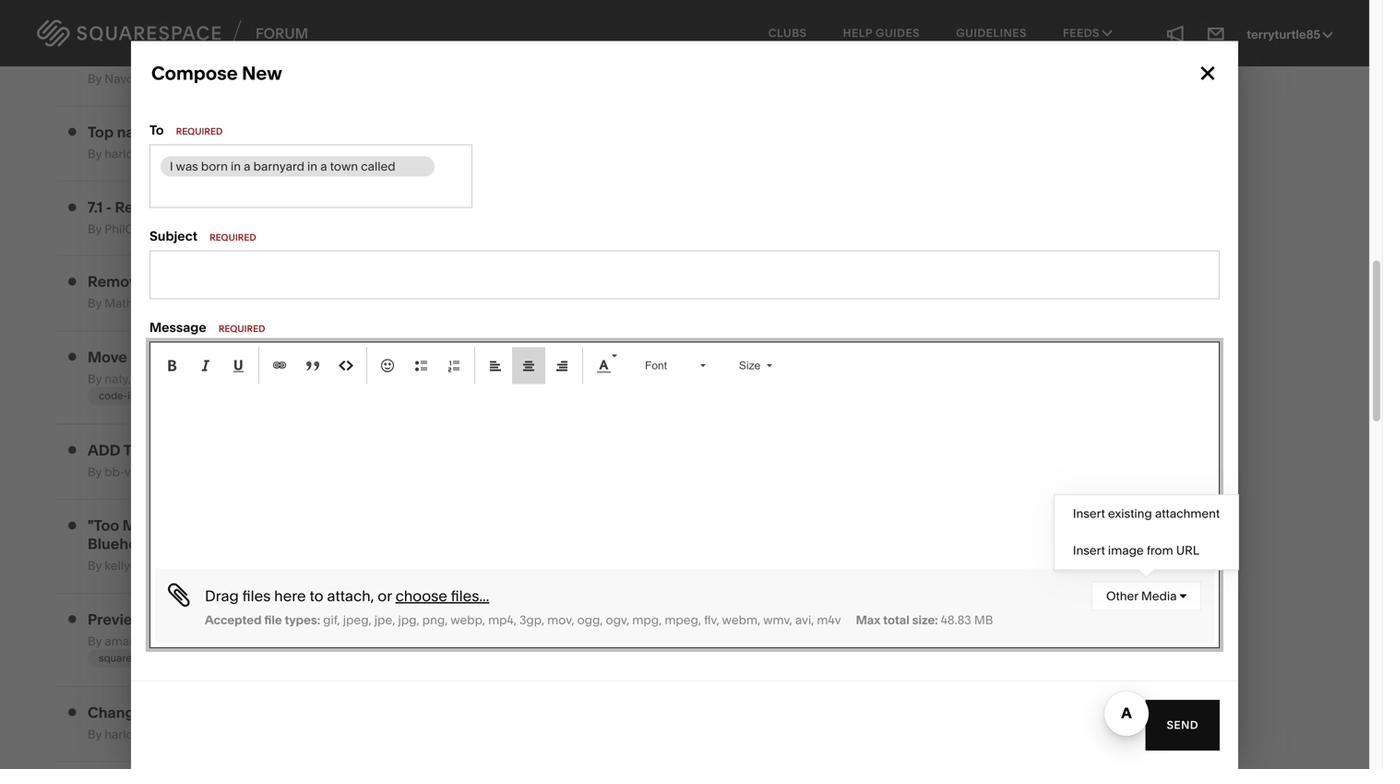 Task type: vqa. For each thing, say whether or not it's contained in the screenshot.
Insert inside the "link"
yes



Task type: locate. For each thing, give the bounding box(es) containing it.
at inside add the second announcement bar by bb-vc thursday at 09:26  pm
[[198, 465, 209, 480]]

code image
[[339, 358, 353, 373]]

harlowbogie link down one
[[105, 728, 176, 742]]

under left mobile at the left of page
[[332, 48, 373, 66]]

0 vertical spatial 7.1
[[88, 199, 103, 217]]

ago up size on the right top
[[742, 293, 764, 307]]

sido image
[[660, 275, 697, 312]]

navigation up by harlowbogie , 1 hour ago in blocks
[[117, 123, 192, 141]]

2 by from the top
[[88, 147, 102, 161]]

& right link icon
[[288, 372, 296, 386]]

& inside move booqable "add to cart" button to a different location by naty , friday at 12:23  pm in pages & content code-injection
[[288, 372, 296, 386]]

by left philcorleyphoto link
[[88, 222, 102, 237]]

go to first unread post image left top
[[68, 127, 76, 137]]

pages & content link for hidden
[[236, 71, 330, 86]]

transfer
[[375, 517, 433, 535]]

option
[[161, 156, 435, 177]]

site design & styles link down gif, at bottom
[[274, 634, 386, 649]]

pages & content link down button on header page get hidden under mobile tray link
[[236, 71, 330, 86]]

1 vertical spatial pages & content link
[[250, 372, 344, 386]]

go to first unread post image left the change
[[68, 708, 76, 718]]

1 inside 1 reply 17 views
[[601, 624, 606, 639]]

1 squarespace- from the left
[[99, 652, 165, 665]]

required down 7.1 - reducing spacing between sections link
[[210, 232, 256, 243]]

0 vertical spatial content
[[285, 71, 330, 86]]

0 horizontal spatial navigation
[[117, 123, 192, 141]]

insert/remove bulleted list image
[[413, 358, 428, 373]]

0 vertical spatial site design & styles link
[[264, 296, 376, 311]]

1 horizontal spatial hours
[[201, 634, 233, 649]]

5 go to first unread post image from the top
[[68, 615, 76, 624]]

harlowbogie link
[[105, 147, 176, 161], [105, 728, 176, 742]]

caret down image
[[1103, 27, 1112, 38], [1323, 28, 1332, 41]]

0 vertical spatial site
[[264, 296, 285, 311]]

vc
[[125, 465, 138, 480]]

go to first unread post image for top navigation hover styling
[[68, 127, 76, 137]]

kellyetz link
[[105, 559, 147, 574]]

2 vertical spatial 7.1
[[272, 652, 282, 665]]

harlowbogie down to
[[105, 147, 176, 161]]

& inside button on header page get hidden under mobile tray by navdeep , 1 hour ago in pages & content
[[274, 71, 282, 86]]

harlowbogie link down to
[[105, 147, 176, 161]]

in inside move booqable "add to cart" button to a different location by naty , friday at 12:23  pm in pages & content code-injection
[[237, 372, 247, 386]]

0 vertical spatial from
[[436, 517, 470, 535]]

insert image from url link
[[1055, 533, 1238, 570]]

required down by mathias654321 , august 17 in site design & styles
[[219, 323, 265, 334]]

kellyetz
[[105, 559, 147, 574]]

footer
[[315, 273, 358, 291], [398, 296, 427, 309]]

footer up different in the top left of the page
[[398, 296, 427, 309]]

1 horizontal spatial naty link
[[706, 360, 730, 375]]

0 vertical spatial footer
[[315, 273, 358, 291]]

1 vertical spatial pm
[[246, 465, 264, 480]]

1 by from the top
[[88, 71, 102, 86]]

august
[[201, 222, 241, 237], [194, 296, 234, 311]]

go to first unread post image left "too
[[68, 521, 76, 530]]

here
[[274, 587, 306, 605]]

0 horizontal spatial 17
[[237, 296, 248, 311]]

jpe,
[[374, 613, 395, 628]]

at left 09:26
[[198, 465, 209, 480]]

terryturtle85
[[1247, 27, 1323, 42]]

3 go to first unread post image from the top
[[68, 708, 76, 718]]

send button
[[1146, 700, 1220, 751]]

17 down ogg,
[[592, 642, 603, 656]]

insert for insert image from url
[[1073, 544, 1105, 558]]

1 horizontal spatial naty
[[706, 360, 730, 375]]

by up code-
[[88, 372, 102, 386]]

help guides
[[843, 26, 920, 40]]

go to first unread post image left add
[[68, 446, 76, 455]]

bluehost
[[88, 535, 151, 553]]

caret down image inside terryturtle85 link
[[1323, 28, 1332, 41]]

caret down image inside feeds link
[[1103, 27, 1112, 38]]

1 go to first unread post image from the top
[[68, 203, 76, 212]]

8
[[153, 559, 160, 574]]

, inside move booqable "add to cart" button to a different location by naty , friday at 12:23  pm in pages & content code-injection
[[128, 372, 131, 386]]

redirects"
[[165, 517, 239, 535]]

17 inside 1 reply 17 views
[[592, 642, 603, 656]]

go to first unread post image left previewed
[[68, 615, 76, 624]]

ogg,
[[577, 613, 603, 628]]

booqable
[[130, 348, 199, 366]]

harlowbogie down one
[[105, 728, 176, 742]]

0 horizontal spatial caret down image
[[1103, 27, 1112, 38]]

button
[[88, 48, 134, 66], [294, 348, 342, 366], [259, 704, 306, 722]]

squarespace-7.0 link
[[88, 650, 188, 668]]

of
[[241, 704, 255, 722]]

by left bb-
[[88, 465, 102, 480]]

pages inside move booqable "add to cart" button to a different location by naty , friday at 12:23  pm in pages & content code-injection
[[250, 372, 285, 386]]

1 go to first unread post image from the top
[[68, 127, 76, 137]]

august down remove white line/space under footer
[[194, 296, 234, 311]]

with
[[281, 517, 314, 535]]

"too many redirects" error with domain transfer from bluehost
[[88, 517, 470, 553]]

squarespace forum image
[[37, 17, 309, 49]]

0 vertical spatial views
[[605, 295, 638, 310]]

add the second announcement bar link
[[88, 442, 386, 460]]

1 horizontal spatial caret down image
[[1323, 28, 1332, 41]]

in right site
[[220, 611, 233, 629]]

1 vertical spatial content
[[299, 372, 344, 386]]

top
[[88, 123, 114, 141]]

2
[[589, 361, 596, 376]]

4 go to first unread post image from the top
[[68, 521, 76, 530]]

0 vertical spatial august
[[201, 222, 241, 237]]

pages down get
[[236, 71, 271, 86]]

2 vertical spatial pages & content link
[[236, 559, 330, 574]]

media
[[1141, 589, 1177, 604]]

1 vertical spatial from
[[1147, 544, 1173, 558]]

1 vertical spatial site design & styles link
[[274, 634, 386, 649]]

from inside "too many redirects" error with domain transfer from bluehost
[[436, 517, 470, 535]]

navigation
[[117, 123, 192, 141], [316, 147, 366, 159]]

1 vertical spatial required
[[210, 232, 256, 243]]

17
[[237, 296, 248, 311], [592, 642, 603, 656]]

hours right 9
[[201, 634, 233, 649]]

None field
[[149, 144, 472, 208]]

2 squarespace- from the left
[[206, 652, 272, 665]]

from right transfer
[[436, 517, 470, 535]]

button inside button on header page get hidden under mobile tray by navdeep , 1 hour ago in pages & content
[[88, 48, 134, 66]]

0 vertical spatial pages & content link
[[236, 71, 330, 86]]

under down 2020
[[270, 273, 312, 291]]

3 by from the top
[[88, 222, 102, 237]]

0 vertical spatial button
[[88, 48, 134, 66]]

toolbar containing font
[[155, 347, 787, 384]]

17 down line/space
[[237, 296, 248, 311]]

naty up code-
[[105, 372, 128, 386]]

2 insert from the top
[[1073, 544, 1105, 558]]

insert
[[1073, 507, 1105, 521], [1073, 544, 1105, 558]]

Enter your text; hold cmd and right click for more options text field
[[155, 384, 1214, 569]]

footer down sections
[[315, 273, 358, 291]]

hover up by harlowbogie , 1 hour ago in blocks
[[195, 123, 236, 141]]

to left a
[[345, 348, 360, 366]]

ago up drag
[[198, 559, 220, 574]]

1 vertical spatial 7.1
[[237, 611, 252, 629]]

0 horizontal spatial pm
[[216, 372, 234, 386]]

content inside button on header page get hidden under mobile tray by navdeep , 1 hour ago in pages & content
[[285, 71, 330, 86]]

under
[[332, 48, 373, 66], [270, 273, 312, 291]]

change
[[88, 704, 143, 722]]

1 vertical spatial 17
[[592, 642, 603, 656]]

views inside 1 reply 17 views
[[605, 642, 638, 656]]

hours right 8
[[163, 559, 195, 574]]

styles left the footer link
[[342, 296, 376, 311]]

0 horizontal spatial from
[[436, 517, 470, 535]]

in right italic (⌘+i) icon
[[237, 372, 247, 386]]

views right 1.1k
[[605, 295, 638, 310]]

5 by from the top
[[88, 372, 102, 386]]

1 vertical spatial insert
[[1073, 544, 1105, 558]]

files...
[[451, 587, 489, 605]]

pages & content link
[[236, 71, 330, 86], [250, 372, 344, 386], [236, 559, 330, 574]]

& down button on header page get hidden under mobile tray link
[[274, 71, 282, 86]]

0 horizontal spatial naty
[[105, 372, 128, 386]]

send
[[1167, 719, 1199, 732]]

emoji image
[[380, 358, 395, 373]]

7.1 down file
[[272, 652, 282, 665]]

go to first unread post image for remove white line/space under footer
[[68, 277, 76, 286]]

7.1 left -
[[88, 199, 103, 217]]

squarespace-
[[99, 652, 165, 665], [206, 652, 272, 665]]

pm right 09:26
[[246, 465, 264, 480]]

it
[[285, 611, 295, 629]]

views down reply
[[605, 642, 638, 656]]

webm,
[[722, 613, 761, 628]]

flv,
[[704, 613, 719, 628]]

new
[[242, 62, 282, 84]]

squarespace- down amandaclairef link
[[99, 652, 165, 665]]

go to first unread post image for "too many redirects" error with domain transfer from bluehost
[[68, 521, 76, 530]]

1 vertical spatial at
[[198, 465, 209, 480]]

button right of
[[259, 704, 306, 722]]

0 vertical spatial required
[[176, 126, 223, 137]]

pages & content link for button
[[250, 372, 344, 386]]

0 horizontal spatial to
[[239, 348, 254, 366]]

1 vertical spatial views
[[605, 642, 638, 656]]

mpg,
[[632, 613, 662, 628]]

content up here
[[284, 559, 330, 574]]

1 vertical spatial styles
[[352, 634, 386, 649]]

under inside button on header page get hidden under mobile tray by navdeep , 1 hour ago in pages & content
[[332, 48, 373, 66]]

hover left color at left bottom
[[310, 704, 350, 722]]

7.1 up by amandaclairef , 9 hours ago in site design & styles
[[237, 611, 252, 629]]

at left 12:23
[[171, 372, 182, 386]]

styles down really
[[352, 634, 386, 649]]

feeds
[[1063, 26, 1103, 40]]

hour right sido image
[[714, 293, 739, 307]]

pm down "add on the left of the page
[[216, 372, 234, 386]]

pages up files
[[236, 559, 271, 574]]

in down page
[[223, 71, 233, 86]]

1 vertical spatial footer
[[398, 296, 427, 309]]

0 vertical spatial harlowbogie
[[105, 147, 176, 161]]

accepted file types: gif, jpeg, jpe, jpg, png, webp, mp4, 3gp, mov, ogg, ogv, mpg, mpeg, flv, webm, wmv, avi, m4v
[[205, 613, 841, 628]]

1 vertical spatial site
[[274, 634, 296, 649]]

code-injection link
[[88, 387, 180, 405]]

1 vertical spatial go to first unread post image
[[68, 277, 76, 286]]

site down it on the left
[[274, 634, 296, 649]]

go to first unread post image
[[68, 127, 76, 137], [68, 352, 76, 362], [68, 446, 76, 455], [68, 521, 76, 530], [68, 615, 76, 624]]

1 horizontal spatial at
[[198, 465, 209, 480]]

0 vertical spatial pm
[[216, 372, 234, 386]]

pages inside button on header page get hidden under mobile tray by navdeep , 1 hour ago in pages & content
[[236, 71, 271, 86]]

hours for redirects"
[[163, 559, 195, 574]]

one
[[147, 704, 174, 722]]

by down top
[[88, 147, 102, 161]]

by down remove
[[88, 296, 102, 311]]

1 vertical spatial design
[[298, 634, 338, 649]]

by left navdeep 'link' at the top of the page
[[88, 71, 102, 86]]

design down looks
[[298, 634, 338, 649]]

paperclip image
[[168, 582, 190, 609]]

button on header page get hidden under mobile tray by navdeep , 1 hour ago in pages & content
[[88, 48, 456, 86]]

mov,
[[547, 613, 574, 628]]

change one instance of button hover color by harlowbogie
[[88, 704, 390, 742]]

2 views from the top
[[605, 642, 638, 656]]

0 vertical spatial pages
[[236, 71, 271, 86]]

max
[[856, 613, 881, 628]]

go to first unread post image
[[68, 203, 76, 212], [68, 277, 76, 286], [68, 708, 76, 718]]

0 vertical spatial harlowbogie link
[[105, 147, 176, 161]]

1 horizontal spatial hover
[[310, 704, 350, 722]]

button up navdeep
[[88, 48, 134, 66]]

get
[[252, 48, 275, 66]]

3 go to first unread post image from the top
[[68, 446, 76, 455]]

insert left image
[[1073, 544, 1105, 558]]

content down the hidden
[[285, 71, 330, 86]]

1 vertical spatial harlowbogie
[[105, 728, 176, 742]]

0 horizontal spatial hover
[[195, 123, 236, 141]]

ago down styling on the left top
[[218, 147, 240, 161]]

envelope image
[[1206, 23, 1227, 43]]

6 by from the top
[[88, 465, 102, 480]]

2 harlowbogie from the top
[[105, 728, 176, 742]]

toolbar
[[155, 347, 787, 384]]

ago down page
[[198, 71, 220, 86]]

2 go to first unread post image from the top
[[68, 277, 76, 286]]

attachment
[[1155, 507, 1220, 521]]

1 vertical spatial under
[[270, 273, 312, 291]]

on
[[138, 48, 156, 66]]

to
[[239, 348, 254, 366], [345, 348, 360, 366], [310, 587, 323, 605]]

hours down 'ziggy'
[[715, 640, 747, 654]]

1 vertical spatial navigation
[[316, 147, 366, 159]]

previewed my site in 7.1 and it looks really wonky. link
[[88, 611, 431, 629]]

other media
[[1106, 589, 1180, 604]]

go to first unread post image for change one instance of button hover color
[[68, 708, 76, 718]]

at
[[171, 372, 182, 386], [198, 465, 209, 480]]

naty left size on the right top
[[706, 360, 730, 375]]

2 go to first unread post image from the top
[[68, 352, 76, 362]]

2 horizontal spatial hours
[[715, 640, 747, 654]]

to
[[149, 122, 164, 138]]

naty link left size on the right top
[[706, 360, 730, 375]]

0 horizontal spatial hours
[[163, 559, 195, 574]]

1 insert from the top
[[1073, 507, 1105, 521]]

by amandaclairef , 9 hours ago in site design & styles
[[88, 634, 386, 649]]

accepted
[[205, 613, 262, 628]]

1 inside button on header page get hidden under mobile tray by navdeep , 1 hour ago in pages & content
[[162, 71, 167, 86]]

0 horizontal spatial squarespace-
[[99, 652, 165, 665]]

site down line/space
[[264, 296, 285, 311]]

by left kellyetz link
[[88, 559, 102, 574]]

1 horizontal spatial pm
[[246, 465, 264, 480]]

squarespace- for 7.1
[[206, 652, 272, 665]]

go to first unread post image left remove
[[68, 277, 76, 286]]

error
[[242, 517, 278, 535]]

2 vertical spatial button
[[259, 704, 306, 722]]

insert left existing
[[1073, 507, 1105, 521]]

august down spacing
[[201, 222, 241, 237]]

by down the change
[[88, 728, 102, 742]]

2 vertical spatial hour
[[714, 293, 739, 307]]

naty link up code-
[[105, 372, 128, 386]]

philcorleyphoto
[[105, 222, 195, 237]]

0 vertical spatial hover
[[195, 123, 236, 141]]

types:
[[285, 613, 320, 628]]

2 vertical spatial required
[[219, 323, 265, 334]]

by down previewed
[[88, 634, 102, 649]]

1 views from the top
[[605, 295, 638, 310]]

0 vertical spatial navigation
[[117, 123, 192, 141]]

1 horizontal spatial 17
[[592, 642, 603, 656]]

navigation up sections
[[316, 147, 366, 159]]

to for attach,
[[310, 587, 323, 605]]

my
[[166, 611, 188, 629]]

navdeep
[[105, 71, 156, 86]]

2 vertical spatial go to first unread post image
[[68, 708, 76, 718]]

mathias654321 link
[[105, 296, 188, 311]]

&
[[274, 71, 282, 86], [331, 296, 339, 311], [288, 372, 296, 386], [273, 559, 281, 574], [341, 634, 349, 649]]

italic (⌘+i) image
[[197, 358, 212, 373]]

4 by from the top
[[88, 296, 102, 311]]

1 horizontal spatial to
[[310, 587, 323, 605]]

button right link icon
[[294, 348, 342, 366]]

hour down the 'header'
[[170, 71, 195, 86]]

1 vertical spatial button
[[294, 348, 342, 366]]

attach,
[[327, 587, 374, 605]]

font button
[[631, 347, 716, 384]]

caret down image for feeds
[[1103, 27, 1112, 38]]

go to first unread post image for add the second announcement bar
[[68, 446, 76, 455]]

or
[[378, 587, 392, 605]]

hour inside button on header page get hidden under mobile tray by navdeep , 1 hour ago in pages & content
[[170, 71, 195, 86]]

1 vertical spatial harlowbogie link
[[105, 728, 176, 742]]

7
[[706, 640, 712, 654]]

1 horizontal spatial squarespace-
[[206, 652, 272, 665]]

go to first unread post image left move
[[68, 352, 76, 362]]

1 horizontal spatial under
[[332, 48, 373, 66]]

design up move booqable "add to cart" button to a different location link
[[288, 296, 328, 311]]

None text field
[[149, 250, 1220, 299]]

1 down the 'header'
[[162, 71, 167, 86]]

1 horizontal spatial 7.1
[[237, 611, 252, 629]]

1 left reply
[[601, 624, 606, 639]]

previewed
[[88, 611, 163, 629]]

1 vertical spatial hover
[[310, 704, 350, 722]]

0 horizontal spatial at
[[171, 372, 182, 386]]

2 vertical spatial pages
[[236, 559, 271, 574]]

go to first unread post image for 7.1 - reducing spacing between sections
[[68, 203, 76, 212]]

go to first unread post image left -
[[68, 203, 76, 212]]

0 vertical spatial under
[[332, 48, 373, 66]]

1 vertical spatial hour
[[189, 147, 215, 161]]

0 vertical spatial at
[[171, 372, 182, 386]]

0 vertical spatial go to first unread post image
[[68, 203, 76, 212]]

content down move booqable "add to cart" button to a different location link
[[299, 372, 344, 386]]

0 horizontal spatial 7.1
[[88, 199, 103, 217]]

pages & content link up here
[[236, 559, 330, 574]]

hours for site
[[201, 634, 233, 649]]

feeds link
[[1046, 9, 1129, 57]]

by
[[88, 71, 102, 86], [88, 147, 102, 161], [88, 222, 102, 237], [88, 296, 102, 311], [88, 372, 102, 386], [88, 465, 102, 480], [88, 559, 102, 574], [88, 634, 102, 649], [88, 728, 102, 742]]

1 vertical spatial pages
[[250, 372, 285, 386]]

files
[[242, 587, 271, 605]]

png,
[[422, 613, 448, 628]]

site design & styles link up move booqable "add to cart" button to a different location link
[[264, 296, 376, 311]]

gif,
[[323, 613, 340, 628]]

squarespace- down by amandaclairef , 9 hours ago in site design & styles
[[206, 652, 272, 665]]

mathias654321
[[105, 296, 188, 311]]

ago down wmv,
[[750, 640, 772, 654]]

naty link
[[706, 360, 730, 375], [105, 372, 128, 386]]

9 by from the top
[[88, 728, 102, 742]]

0 vertical spatial insert
[[1073, 507, 1105, 521]]

required up by harlowbogie , 1 hour ago in blocks
[[176, 126, 223, 137]]

0 vertical spatial hour
[[170, 71, 195, 86]]



Task type: describe. For each thing, give the bounding box(es) containing it.
max total size: 48.83 mb
[[856, 613, 993, 628]]

navigation link
[[305, 144, 377, 162]]

7 hours ago link
[[706, 640, 772, 654]]

1 hour ago
[[706, 293, 764, 307]]

white
[[149, 273, 189, 291]]

1 right sido image
[[706, 293, 711, 307]]

in up drag
[[222, 559, 233, 574]]

button inside change one instance of button hover color by harlowbogie
[[259, 704, 306, 722]]

add
[[88, 442, 121, 460]]

instance
[[177, 704, 238, 722]]

harlowbogie inside change one instance of button hover color by harlowbogie
[[105, 728, 176, 742]]

insert/remove numbered list image
[[447, 358, 461, 373]]

location
[[439, 348, 497, 366]]

guidelines link
[[940, 9, 1044, 57]]

content inside move booqable "add to cart" button to a different location by naty , friday at 12:23  pm in pages & content code-injection
[[299, 372, 344, 386]]

other
[[1106, 589, 1138, 604]]

09:26
[[212, 465, 243, 480]]

×
[[1199, 54, 1217, 92]]

0 vertical spatial styles
[[342, 296, 376, 311]]

by inside change one instance of button hover color by harlowbogie
[[88, 728, 102, 742]]

48.83
[[941, 613, 971, 628]]

at inside move booqable "add to cart" button to a different location by naty , friday at 12:23  pm in pages & content code-injection
[[171, 372, 182, 386]]

size
[[739, 359, 761, 372]]

domain link
[[341, 556, 400, 575]]

button inside move booqable "add to cart" button to a different location by naty , friday at 12:23  pm in pages & content code-injection
[[294, 348, 342, 366]]

2 horizontal spatial 7.1
[[272, 652, 282, 665]]

hover inside change one instance of button hover color by harlowbogie
[[310, 704, 350, 722]]

hours inside ziggy 7 hours ago
[[715, 640, 747, 654]]

& up code icon
[[331, 296, 339, 311]]

other media button
[[1092, 582, 1201, 611]]

mp4,
[[488, 613, 517, 628]]

terryturtle85 link
[[1247, 27, 1332, 42]]

ago up squarespace-7.1
[[236, 634, 258, 649]]

, inside 7.1 - reducing spacing between sections by philcorleyphoto , august 19, 2020
[[195, 222, 198, 237]]

1 harlowbogie from the top
[[105, 147, 176, 161]]

1 down top navigation hover styling
[[182, 147, 186, 161]]

underline (⌘+u) image
[[231, 358, 245, 373]]

by inside 7.1 - reducing spacing between sections by philcorleyphoto , august 19, 2020
[[88, 222, 102, 237]]

ziggy
[[706, 623, 738, 638]]

insert existing attachment link
[[1055, 495, 1238, 533]]

1 horizontal spatial from
[[1147, 544, 1173, 558]]

7.1 - reducing spacing between sections link
[[88, 199, 375, 217]]

help guides link
[[826, 9, 937, 57]]

site design & styles link for footer
[[264, 296, 376, 311]]

19,
[[244, 222, 259, 237]]

jpeg,
[[343, 613, 372, 628]]

site
[[191, 611, 217, 629]]

compose
[[151, 62, 238, 84]]

ago inside ziggy 7 hours ago
[[750, 640, 772, 654]]

2 horizontal spatial to
[[345, 348, 360, 366]]

7.1 inside 7.1 - reducing spacing between sections by philcorleyphoto , august 19, 2020
[[88, 199, 103, 217]]

1 hour ago link
[[706, 293, 764, 307]]

remove
[[88, 273, 146, 291]]

bb-
[[105, 465, 125, 480]]

cart"
[[257, 348, 291, 366]]

1 horizontal spatial footer
[[398, 296, 427, 309]]

drag files here to attach, or choose files...
[[205, 587, 489, 605]]

by inside button on header page get hidden under mobile tray by navdeep , 1 hour ago in pages & content
[[88, 71, 102, 86]]

9
[[191, 634, 198, 649]]

add the second announcement bar by bb-vc thursday at 09:26  pm
[[88, 442, 386, 480]]

, inside button on header page get hidden under mobile tray by navdeep , 1 hour ago in pages & content
[[156, 71, 159, 86]]

domain
[[317, 517, 372, 535]]

"too many redirects" error with domain transfer from bluehost link
[[88, 517, 470, 553]]

squarespace-7.0
[[99, 652, 177, 665]]

by inside add the second announcement bar by bb-vc thursday at 09:26  pm
[[88, 465, 102, 480]]

existing
[[1108, 507, 1152, 521]]

site design & styles link for 7.1
[[274, 634, 386, 649]]

ogv,
[[606, 613, 630, 628]]

top navigation hover styling link
[[88, 123, 287, 141]]

reducing
[[115, 199, 183, 217]]

squarespace- for 7.0
[[99, 652, 165, 665]]

drag
[[205, 587, 239, 605]]

squarespace-7.1
[[206, 652, 282, 665]]

amandaclairef
[[105, 634, 185, 649]]

bell image
[[1166, 23, 1186, 43]]

reply
[[609, 624, 638, 639]]

caret down image for terryturtle85
[[1323, 28, 1332, 41]]

insert for insert existing attachment
[[1073, 507, 1105, 521]]

0 vertical spatial design
[[288, 296, 328, 311]]

august inside 7.1 - reducing spacing between sections by philcorleyphoto , august 19, 2020
[[201, 222, 241, 237]]

0 horizontal spatial naty link
[[105, 372, 128, 386]]

0 horizontal spatial under
[[270, 273, 312, 291]]

pm inside add the second announcement bar by bb-vc thursday at 09:26  pm
[[246, 465, 264, 480]]

clubs link
[[752, 9, 824, 57]]

image
[[1108, 544, 1144, 558]]

wonky.
[[381, 611, 431, 629]]

choose
[[395, 587, 447, 605]]

quote image
[[305, 358, 320, 373]]

m4v
[[817, 613, 841, 628]]

required for to
[[176, 126, 223, 137]]

8 by from the top
[[88, 634, 102, 649]]

7 by from the top
[[88, 559, 102, 574]]

page
[[212, 48, 249, 66]]

move booqable "add to cart" button to a different location by naty , friday at 12:23  pm in pages & content code-injection
[[88, 348, 497, 402]]

& down jpeg,
[[341, 634, 349, 649]]

total
[[883, 613, 910, 628]]

align left image
[[488, 358, 503, 373]]

1.1k
[[585, 295, 603, 310]]

top navigation hover styling
[[88, 123, 287, 141]]

looks
[[298, 611, 336, 629]]

mpeg,
[[665, 613, 701, 628]]

caret down image
[[1180, 590, 1187, 602]]

url
[[1176, 544, 1200, 558]]

link image
[[272, 358, 287, 373]]

by inside move booqable "add to cart" button to a different location by naty , friday at 12:23  pm in pages & content code-injection
[[88, 372, 102, 386]]

1 vertical spatial august
[[194, 296, 234, 311]]

font
[[645, 359, 667, 372]]

go to first unread post image for previewed my site in 7.1 and it looks really wonky.
[[68, 615, 76, 624]]

center image
[[521, 358, 536, 373]]

2 harlowbogie link from the top
[[105, 728, 176, 742]]

1 harlowbogie link from the top
[[105, 147, 176, 161]]

a
[[363, 348, 372, 366]]

move
[[88, 348, 127, 366]]

file
[[264, 613, 282, 628]]

remove white line/space under footer link
[[88, 273, 358, 291]]

required for message
[[219, 323, 265, 334]]

ago inside button on header page get hidden under mobile tray by navdeep , 1 hour ago in pages & content
[[198, 71, 220, 86]]

guidelines
[[956, 26, 1027, 40]]

in down styling on the left top
[[243, 147, 253, 161]]

mb
[[974, 613, 993, 628]]

remove white line/space under footer
[[88, 273, 358, 291]]

pm inside move booqable "add to cart" button to a different location by naty , friday at 12:23  pm in pages & content code-injection
[[216, 372, 234, 386]]

between
[[248, 199, 311, 217]]

in down line/space
[[251, 296, 261, 311]]

go to first unread post image for move booqable "add to cart" button to a different location
[[68, 352, 76, 362]]

avi,
[[795, 613, 814, 628]]

choose files... link
[[395, 587, 489, 605]]

0 vertical spatial 17
[[237, 296, 248, 311]]

in down and
[[261, 634, 271, 649]]

to for cart"
[[239, 348, 254, 366]]

sections
[[314, 199, 375, 217]]

insert existing attachment
[[1073, 507, 1220, 521]]

naty inside move booqable "add to cart" button to a different location by naty , friday at 12:23  pm in pages & content code-injection
[[105, 372, 128, 386]]

in inside button on header page get hidden under mobile tray by navdeep , 1 hour ago in pages & content
[[223, 71, 233, 86]]

webp,
[[450, 613, 485, 628]]

ziggy 7 hours ago
[[706, 623, 772, 654]]

the
[[123, 442, 152, 460]]

bold (⌘+b) image
[[164, 358, 179, 373]]

1 horizontal spatial navigation
[[316, 147, 366, 159]]

naty image
[[660, 359, 697, 396]]

tray
[[429, 48, 456, 66]]

& down "too many redirects" error with domain transfer from bluehost link at the bottom of page
[[273, 559, 281, 574]]

subject
[[149, 228, 197, 244]]

2 vertical spatial content
[[284, 559, 330, 574]]

0 horizontal spatial footer
[[315, 273, 358, 291]]

clubs
[[768, 26, 807, 40]]

required for subject
[[210, 232, 256, 243]]

align right image
[[555, 358, 569, 373]]

spacing
[[186, 199, 245, 217]]

× link
[[1188, 51, 1228, 92]]

ziggy image
[[660, 622, 697, 659]]

7.0
[[165, 652, 177, 665]]



